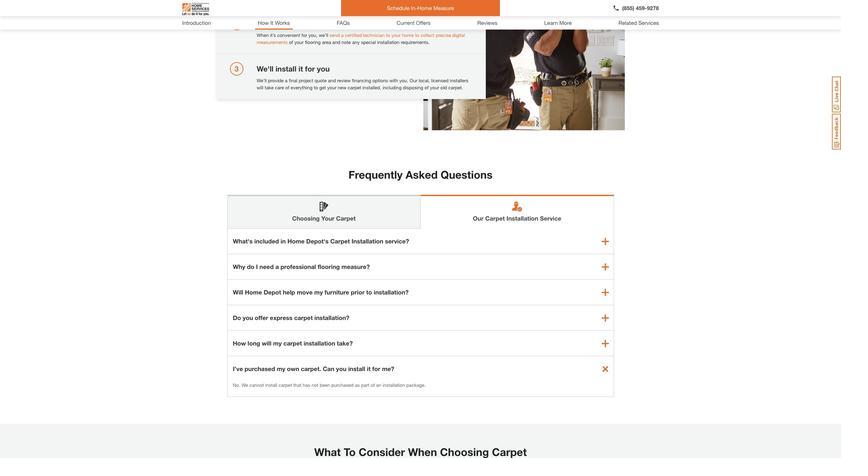 Task type: describe. For each thing, give the bounding box(es) containing it.
choosing
[[292, 215, 320, 222]]

0 vertical spatial installation
[[507, 215, 538, 222]]

services
[[639, 19, 659, 26]]

(855) 459-9278
[[622, 5, 659, 11]]

prior
[[351, 289, 365, 296]]

1 vertical spatial installation
[[304, 340, 335, 347]]

1 vertical spatial home
[[288, 237, 305, 245]]

will inside we'll provide a final project quote and review financing options with you. our local, licensed installers will take care of everything to get your new carpet installed, including disposing of your old carpet.
[[257, 84, 263, 90]]

carpet inside we'll provide a final project quote and review financing options with you. our local, licensed installers will take care of everything to get your new carpet installed, including disposing of your old carpet.
[[348, 84, 361, 90]]

we
[[242, 382, 248, 388]]

0 horizontal spatial a
[[275, 263, 279, 270]]

as
[[355, 382, 360, 388]]

1 vertical spatial flooring
[[318, 263, 340, 270]]

your
[[321, 215, 335, 222]]

take
[[265, 84, 274, 90]]

cannot
[[250, 382, 264, 388]]

get
[[319, 84, 326, 90]]

long
[[248, 340, 260, 347]]

introduction
[[182, 19, 211, 26]]

how it works
[[258, 19, 290, 26]]

1 horizontal spatial you
[[317, 64, 330, 73]]

quote
[[315, 77, 327, 83]]

measure
[[434, 5, 454, 11]]

works
[[275, 19, 290, 26]]

certified
[[345, 32, 362, 38]]

express
[[270, 314, 293, 321]]

2
[[235, 19, 239, 28]]

0 vertical spatial home
[[318, 19, 338, 28]]

faqs
[[337, 19, 350, 26]]

1 vertical spatial installation
[[352, 237, 383, 245]]

feedback link image
[[832, 114, 841, 150]]

our inside we'll provide a final project quote and review financing options with you. our local, licensed installers will take care of everything to get your new carpet installed, including disposing of your old carpet.
[[410, 77, 418, 83]]

2 vertical spatial install
[[265, 382, 277, 388]]

frequently asked questions
[[349, 168, 493, 181]]

of right care
[[285, 84, 290, 90]]

carpet. inside we'll provide a final project quote and review financing options with you. our local, licensed installers will take care of everything to get your new carpet installed, including disposing of your old carpet.
[[448, 84, 463, 90]]

learn
[[544, 19, 558, 26]]

old
[[441, 84, 447, 90]]

why do i need a professional flooring measure?
[[233, 263, 370, 270]]

9278
[[647, 5, 659, 11]]

review
[[337, 77, 351, 83]]

0 vertical spatial installation
[[377, 39, 400, 45]]

everything
[[291, 84, 313, 90]]

of down local, on the top
[[425, 84, 429, 90]]

depot's
[[306, 237, 329, 245]]

collect
[[421, 32, 435, 38]]

furniture
[[325, 289, 349, 296]]

carpet for that
[[279, 382, 292, 388]]

what's included in home depot's carpet installation service?
[[233, 237, 409, 245]]

i've purchased my own carpet. can you install it for me?
[[233, 365, 394, 372]]

measure?
[[342, 263, 370, 270]]

move
[[297, 289, 313, 296]]

it
[[270, 19, 274, 26]]

how for how it works
[[258, 19, 269, 26]]

measure
[[340, 19, 371, 28]]

we'll
[[319, 32, 328, 38]]

learn more
[[544, 19, 572, 26]]

what's
[[233, 237, 253, 245]]

how long will my carpet installation take?
[[233, 340, 353, 347]]

area
[[322, 39, 331, 45]]

a inside we'll provide a final project quote and review financing options with you. our local, licensed installers will take care of everything to get your new carpet installed, including disposing of your old carpet.
[[285, 77, 288, 83]]

why
[[233, 263, 245, 270]]

has
[[303, 382, 310, 388]]

will home depot help move my furniture prior to installation?
[[233, 289, 409, 296]]

0 vertical spatial and
[[332, 39, 340, 45]]

live chat image
[[832, 77, 841, 113]]

your down when it's convenient for you, we'll
[[295, 39, 304, 45]]

no. we cannot install carpet that has not been purchased as part of an installation package.
[[233, 382, 426, 388]]

help
[[283, 289, 295, 296]]

do
[[233, 314, 241, 321]]

with
[[390, 77, 398, 83]]

your down licensed
[[430, 84, 439, 90]]

reviews
[[478, 19, 498, 26]]

of left an
[[371, 382, 375, 388]]

i
[[256, 263, 258, 270]]

0 vertical spatial my
[[314, 289, 323, 296]]

an
[[376, 382, 381, 388]]

i've
[[233, 365, 243, 372]]

me?
[[382, 365, 394, 372]]

offer
[[255, 314, 268, 321]]

in-
[[309, 19, 318, 28]]

and inside we'll provide a final project quote and review financing options with you. our local, licensed installers will take care of everything to get your new carpet installed, including disposing of your old carpet.
[[328, 77, 336, 83]]

home inside the send a certified technician to your home to collect precise digital measurements
[[402, 32, 414, 38]]

special
[[361, 39, 376, 45]]

including
[[383, 84, 402, 90]]

1 vertical spatial carpet.
[[301, 365, 321, 372]]

technician
[[363, 32, 385, 38]]

questions
[[441, 168, 493, 181]]

send a certified technician to your home to collect precise digital measurements
[[257, 32, 465, 45]]

disposing
[[403, 84, 423, 90]]

carpet for installation?
[[294, 314, 313, 321]]

1 vertical spatial purchased
[[332, 382, 354, 388]]

in
[[281, 237, 286, 245]]

we'll provide a final project quote and review financing options with you. our local, licensed installers will take care of everything to get your new carpet installed, including disposing of your old carpet.
[[257, 77, 469, 90]]

need
[[260, 263, 274, 270]]

part
[[361, 382, 370, 388]]

in-
[[411, 5, 418, 11]]

financing
[[352, 77, 371, 83]]

schedule for schedule your in-home measure
[[257, 19, 289, 28]]

frequently
[[349, 168, 403, 181]]

it's
[[270, 32, 276, 38]]

related
[[619, 19, 637, 26]]

licensed
[[431, 77, 449, 83]]

0 vertical spatial flooring
[[305, 39, 321, 45]]

1 horizontal spatial installation?
[[374, 289, 409, 296]]

2 vertical spatial home
[[245, 289, 262, 296]]

459-
[[636, 5, 647, 11]]



Task type: locate. For each thing, give the bounding box(es) containing it.
1 horizontal spatial our
[[473, 215, 484, 222]]

0 horizontal spatial our
[[410, 77, 418, 83]]

package.
[[407, 382, 426, 388]]

1 horizontal spatial it
[[367, 365, 371, 372]]

2 vertical spatial for
[[372, 365, 380, 372]]

current offers
[[397, 19, 431, 26]]

1 horizontal spatial installation
[[507, 215, 538, 222]]

care
[[275, 84, 284, 90]]

your right get
[[327, 84, 337, 90]]

to inside we'll provide a final project quote and review financing options with you. our local, licensed installers will take care of everything to get your new carpet installed, including disposing of your old carpet.
[[314, 84, 318, 90]]

home right in
[[288, 237, 305, 245]]

you.
[[400, 77, 408, 83]]

0 vertical spatial will
[[257, 84, 263, 90]]

home right 'will'
[[245, 289, 262, 296]]

0 horizontal spatial schedule
[[257, 19, 289, 28]]

install up final
[[276, 64, 297, 73]]

own
[[287, 365, 299, 372]]

how
[[258, 19, 269, 26], [233, 340, 246, 347]]

1 vertical spatial a
[[285, 77, 288, 83]]

home
[[418, 5, 432, 11], [288, 237, 305, 245], [245, 289, 262, 296]]

you,
[[309, 32, 318, 38]]

flooring down "what's included in home depot's carpet installation service?" at the bottom left
[[318, 263, 340, 270]]

schedule inside schedule in-home measure button
[[387, 5, 410, 11]]

installation down technician
[[377, 39, 400, 45]]

carpet. down installers
[[448, 84, 463, 90]]

to right the prior
[[366, 289, 372, 296]]

convenient
[[277, 32, 300, 38]]

provide
[[268, 77, 284, 83]]

my right long on the left bottom of the page
[[273, 340, 282, 347]]

home up requirements.
[[402, 32, 414, 38]]

1 vertical spatial you
[[243, 314, 253, 321]]

flooring
[[305, 39, 321, 45], [318, 263, 340, 270]]

purchased up cannot
[[245, 365, 275, 372]]

installers
[[450, 77, 469, 83]]

schedule left 'in-'
[[387, 5, 410, 11]]

we'll
[[257, 77, 267, 83]]

how for how long will my carpet installation take?
[[233, 340, 246, 347]]

how left long on the left bottom of the page
[[233, 340, 246, 347]]

new
[[338, 84, 347, 90]]

carpet.
[[448, 84, 463, 90], [301, 365, 321, 372]]

take?
[[337, 340, 353, 347]]

1 horizontal spatial home
[[402, 32, 414, 38]]

0 horizontal spatial purchased
[[245, 365, 275, 372]]

1 vertical spatial our
[[473, 215, 484, 222]]

for for it
[[305, 64, 315, 73]]

your inside the send a certified technician to your home to collect precise digital measurements
[[392, 32, 401, 38]]

0 vertical spatial carpet.
[[448, 84, 463, 90]]

schedule up it's
[[257, 19, 289, 28]]

1 vertical spatial my
[[273, 340, 282, 347]]

purchased left as at left
[[332, 382, 354, 388]]

not
[[312, 382, 318, 388]]

carpet down financing
[[348, 84, 361, 90]]

we'll install it for you
[[257, 64, 330, 73]]

schedule in-home measure
[[387, 5, 454, 11]]

how left it
[[258, 19, 269, 26]]

to right technician
[[386, 32, 390, 38]]

0 horizontal spatial installation?
[[315, 314, 349, 321]]

0 vertical spatial a
[[341, 32, 344, 38]]

when
[[257, 32, 269, 38]]

purchased
[[245, 365, 275, 372], [332, 382, 354, 388]]

options
[[373, 77, 388, 83]]

1 vertical spatial for
[[305, 64, 315, 73]]

0 horizontal spatial carpet.
[[301, 365, 321, 372]]

do you offer express carpet installation?
[[233, 314, 349, 321]]

installation? down furniture
[[315, 314, 349, 321]]

0 vertical spatial installation?
[[374, 289, 409, 296]]

0 horizontal spatial you
[[243, 314, 253, 321]]

asked
[[406, 168, 438, 181]]

installation?
[[374, 289, 409, 296], [315, 314, 349, 321]]

installation left service
[[507, 215, 538, 222]]

1 vertical spatial home
[[402, 32, 414, 38]]

service
[[540, 215, 562, 222]]

carpet
[[336, 215, 356, 222], [485, 215, 505, 222], [330, 237, 350, 245]]

your down 'current'
[[392, 32, 401, 38]]

carpet. up not
[[301, 365, 321, 372]]

that
[[293, 382, 302, 388]]

will
[[257, 84, 263, 90], [262, 340, 272, 347]]

been
[[320, 382, 330, 388]]

2 vertical spatial my
[[277, 365, 285, 372]]

installed,
[[363, 84, 381, 90]]

0 horizontal spatial home
[[245, 289, 262, 296]]

installation left take?
[[304, 340, 335, 347]]

0 horizontal spatial it
[[299, 64, 303, 73]]

1 horizontal spatial schedule
[[387, 5, 410, 11]]

of your flooring area and note any special installation requirements.
[[288, 39, 430, 45]]

do
[[247, 263, 254, 270]]

2 vertical spatial installation
[[383, 382, 405, 388]]

your up when it's convenient for you, we'll
[[292, 19, 307, 28]]

install right cannot
[[265, 382, 277, 388]]

2 horizontal spatial a
[[341, 32, 344, 38]]

any
[[352, 39, 360, 45]]

2 horizontal spatial you
[[336, 365, 347, 372]]

2 horizontal spatial home
[[418, 5, 432, 11]]

installation up 'measure?'
[[352, 237, 383, 245]]

carpet up own
[[283, 340, 302, 347]]

2 vertical spatial a
[[275, 263, 279, 270]]

will down we'll
[[257, 84, 263, 90]]

1 horizontal spatial purchased
[[332, 382, 354, 388]]

a right send
[[341, 32, 344, 38]]

0 vertical spatial our
[[410, 77, 418, 83]]

send a certified technician to your home to collect precise digital measurements link
[[257, 32, 465, 45]]

0 vertical spatial it
[[299, 64, 303, 73]]

1 horizontal spatial a
[[285, 77, 288, 83]]

precise
[[436, 32, 451, 38]]

it up part
[[367, 365, 371, 372]]

(855) 459-9278 link
[[613, 4, 659, 12]]

home up 'offers'
[[418, 5, 432, 11]]

home inside button
[[418, 5, 432, 11]]

note
[[342, 39, 351, 45]]

do it for you logo image
[[182, 0, 209, 18]]

for for convenient
[[302, 32, 307, 38]]

final
[[289, 77, 298, 83]]

it
[[299, 64, 303, 73], [367, 365, 371, 372]]

digital
[[452, 32, 465, 38]]

it up project
[[299, 64, 303, 73]]

to left get
[[314, 84, 318, 90]]

1 horizontal spatial home
[[288, 237, 305, 245]]

schedule
[[387, 5, 410, 11], [257, 19, 289, 28]]

send
[[330, 32, 340, 38]]

our carpet installation service
[[473, 215, 562, 222]]

and right quote
[[328, 77, 336, 83]]

0 vertical spatial home
[[418, 5, 432, 11]]

professional
[[281, 263, 316, 270]]

our
[[410, 77, 418, 83], [473, 215, 484, 222]]

1 vertical spatial how
[[233, 340, 246, 347]]

schedule for schedule in-home measure
[[387, 5, 410, 11]]

schedule in-home measure button
[[341, 0, 500, 16]]

0 horizontal spatial installation
[[352, 237, 383, 245]]

my right move
[[314, 289, 323, 296]]

for left you,
[[302, 32, 307, 38]]

home
[[318, 19, 338, 28], [402, 32, 414, 38]]

1 vertical spatial schedule
[[257, 19, 289, 28]]

measurements
[[257, 39, 288, 45]]

installation right an
[[383, 382, 405, 388]]

my
[[314, 289, 323, 296], [273, 340, 282, 347], [277, 365, 285, 372]]

0 horizontal spatial home
[[318, 19, 338, 28]]

a left final
[[285, 77, 288, 83]]

home up we'll
[[318, 19, 338, 28]]

we'll
[[257, 64, 274, 73]]

0 vertical spatial schedule
[[387, 5, 410, 11]]

1 horizontal spatial carpet.
[[448, 84, 463, 90]]

2 vertical spatial you
[[336, 365, 347, 372]]

you right can
[[336, 365, 347, 372]]

0 vertical spatial you
[[317, 64, 330, 73]]

my left own
[[277, 365, 285, 372]]

0 vertical spatial for
[[302, 32, 307, 38]]

1 vertical spatial will
[[262, 340, 272, 347]]

and down send
[[332, 39, 340, 45]]

when it's convenient for you, we'll
[[257, 32, 330, 38]]

you right do
[[243, 314, 253, 321]]

current
[[397, 19, 415, 26]]

flooring down you,
[[305, 39, 321, 45]]

install
[[276, 64, 297, 73], [348, 365, 365, 372], [265, 382, 277, 388]]

3
[[235, 64, 239, 73]]

can
[[323, 365, 334, 372]]

service?
[[385, 237, 409, 245]]

for left the me?
[[372, 365, 380, 372]]

1 horizontal spatial how
[[258, 19, 269, 26]]

0 vertical spatial purchased
[[245, 365, 275, 372]]

will
[[233, 289, 243, 296]]

1 vertical spatial and
[[328, 77, 336, 83]]

of down when it's convenient for you, we'll
[[289, 39, 293, 45]]

requirements.
[[401, 39, 430, 45]]

will right long on the left bottom of the page
[[262, 340, 272, 347]]

install up as at left
[[348, 365, 365, 372]]

to up requirements.
[[415, 32, 419, 38]]

1 vertical spatial it
[[367, 365, 371, 372]]

1 vertical spatial install
[[348, 365, 365, 372]]

0 horizontal spatial how
[[233, 340, 246, 347]]

to
[[386, 32, 390, 38], [415, 32, 419, 38], [314, 84, 318, 90], [366, 289, 372, 296]]

a inside the send a certified technician to your home to collect precise digital measurements
[[341, 32, 344, 38]]

0 vertical spatial install
[[276, 64, 297, 73]]

for up project
[[305, 64, 315, 73]]

carpet for installation
[[283, 340, 302, 347]]

1 vertical spatial installation?
[[315, 314, 349, 321]]

installation? right the prior
[[374, 289, 409, 296]]

you up quote
[[317, 64, 330, 73]]

a right need
[[275, 263, 279, 270]]

carpet right express
[[294, 314, 313, 321]]

carpet left that
[[279, 382, 292, 388]]

you
[[317, 64, 330, 73], [243, 314, 253, 321], [336, 365, 347, 372]]

0 vertical spatial how
[[258, 19, 269, 26]]

no.
[[233, 382, 240, 388]]



Task type: vqa. For each thing, say whether or not it's contained in the screenshot.
a in the We'll provide a final project quote and review financing options with you. Our local, licensed installers will take care of everything to get your new carpet installed, including disposing of your old carpet.
yes



